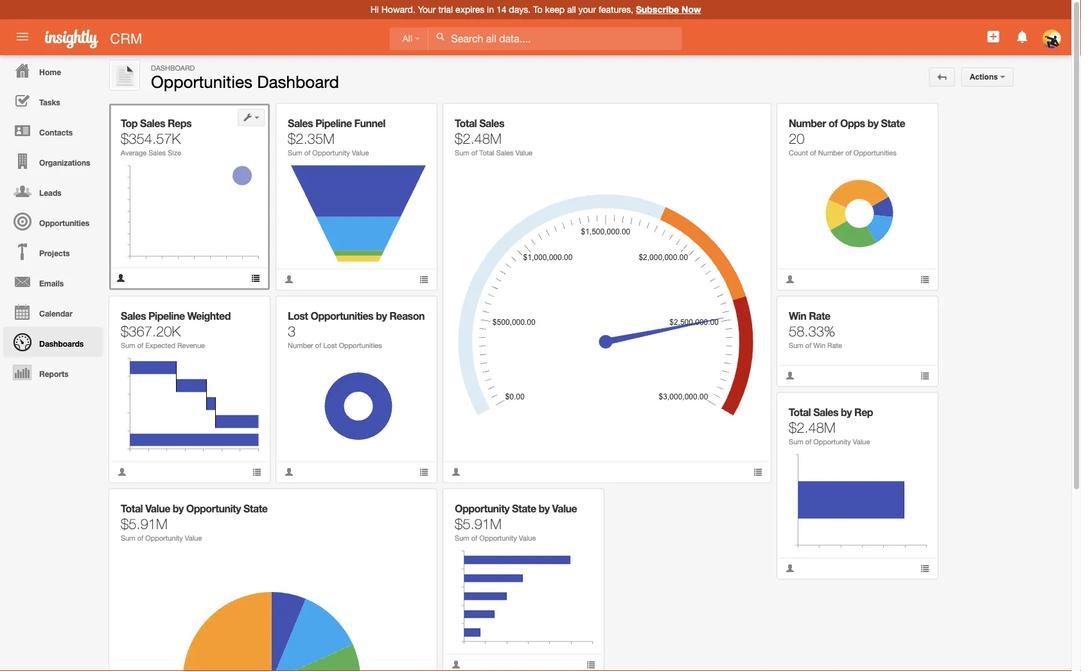 Task type: vqa. For each thing, say whether or not it's contained in the screenshot.
the Size
yes



Task type: describe. For each thing, give the bounding box(es) containing it.
in
[[487, 4, 494, 15]]

projects link
[[3, 237, 103, 267]]

lost opportunities by reason 3 number of lost opportunities
[[288, 310, 425, 350]]

back image
[[938, 73, 947, 82]]

list image for reps
[[251, 274, 260, 283]]

58.33%
[[789, 323, 836, 340]]

of down number of opps by state link
[[846, 148, 852, 157]]

expected
[[145, 341, 175, 350]]

3
[[288, 323, 296, 340]]

of inside sales pipeline weighted $367.20k sum of expected revenue
[[137, 341, 143, 350]]

1 vertical spatial win
[[814, 341, 826, 350]]

total value by opportunity state $5.91m sum of opportunity value
[[121, 503, 268, 542]]

$5.91m inside the total value by opportunity state $5.91m sum of opportunity value
[[121, 516, 168, 533]]

number of opps by state 20 count of number of opportunities
[[789, 117, 906, 157]]

count
[[789, 148, 809, 157]]

average
[[121, 148, 147, 157]]

total sales link
[[455, 117, 505, 129]]

of inside opportunity state by value $5.91m sum of opportunity value
[[472, 534, 478, 542]]

state for 20
[[882, 117, 906, 129]]

reports
[[39, 370, 69, 379]]

by for 3
[[376, 310, 387, 322]]

organizations link
[[3, 146, 103, 176]]

$5.91m inside opportunity state by value $5.91m sum of opportunity value
[[455, 516, 502, 533]]

by for $2.48m
[[841, 406, 852, 418]]

of inside sales pipeline funnel $2.35m sum of opportunity value
[[304, 148, 311, 157]]

$367.20k
[[121, 323, 181, 340]]

win rate link
[[789, 310, 831, 322]]

reps
[[168, 117, 192, 129]]

opportunities inside number of opps by state 20 count of number of opportunities
[[854, 148, 897, 157]]

list image for funnel
[[420, 275, 429, 284]]

value inside total sales by rep $2.48m sum of opportunity value
[[853, 438, 870, 446]]

sum inside win rate 58.33% sum of win rate
[[789, 341, 804, 350]]

user image for sum
[[452, 468, 461, 477]]

of inside the total value by opportunity state $5.91m sum of opportunity value
[[137, 534, 143, 542]]

state inside opportunity state by value $5.91m sum of opportunity value
[[512, 503, 536, 515]]

sum inside sales pipeline funnel $2.35m sum of opportunity value
[[288, 148, 302, 157]]

Search all data.... text field
[[429, 27, 682, 50]]

user image for $2.35m
[[285, 275, 294, 284]]

home link
[[3, 55, 103, 85]]

emails link
[[3, 267, 103, 297]]

total for of
[[455, 117, 477, 129]]

notifications image
[[1015, 29, 1031, 44]]

crm
[[110, 30, 142, 47]]

funnel
[[355, 117, 386, 129]]

emails
[[39, 279, 64, 288]]

pipeline for $367.20k
[[148, 310, 185, 322]]

opportunities inside dashboard opportunities dashboard
[[151, 72, 253, 91]]

top sales reps $354.57k average sales size
[[121, 117, 192, 157]]

calendar link
[[3, 297, 103, 327]]

navigation containing home
[[0, 55, 103, 388]]

opportunity inside total sales by rep $2.48m sum of opportunity value
[[814, 438, 852, 446]]

number of opps by state link
[[789, 117, 906, 129]]

sum inside the total value by opportunity state $5.91m sum of opportunity value
[[121, 534, 135, 542]]

total sales by rep $2.48m sum of opportunity value
[[789, 406, 874, 446]]

reports link
[[3, 357, 103, 388]]

user image for 20
[[786, 275, 795, 284]]

contacts link
[[3, 116, 103, 146]]

0 vertical spatial list image
[[921, 372, 930, 381]]

user image for $367.20k
[[118, 468, 127, 477]]

sales inside sales pipeline weighted $367.20k sum of expected revenue
[[121, 310, 146, 322]]

sales pipeline weighted link
[[121, 310, 231, 322]]

user image for value
[[452, 661, 461, 670]]

subscribe now link
[[636, 4, 701, 15]]

subscribe
[[636, 4, 679, 15]]

top
[[121, 117, 138, 129]]



Task type: locate. For each thing, give the bounding box(es) containing it.
0 vertical spatial win
[[789, 310, 807, 322]]

user image for rep
[[786, 564, 795, 573]]

pipeline inside sales pipeline funnel $2.35m sum of opportunity value
[[316, 117, 352, 129]]

number right 'count'
[[819, 148, 844, 157]]

0 horizontal spatial state
[[244, 503, 268, 515]]

sum inside opportunity state by value $5.91m sum of opportunity value
[[455, 534, 470, 542]]

reason
[[390, 310, 425, 322]]

of inside win rate 58.33% sum of win rate
[[806, 341, 812, 350]]

$2.35m
[[288, 130, 335, 147]]

all
[[403, 34, 413, 44]]

0 horizontal spatial $5.91m
[[121, 516, 168, 533]]

state for $5.91m
[[244, 503, 268, 515]]

sum inside sales pipeline weighted $367.20k sum of expected revenue
[[121, 341, 135, 350]]

$5.91m down total value by opportunity state link
[[121, 516, 168, 533]]

rep
[[855, 406, 874, 418]]

list image for $2.48m
[[921, 564, 930, 573]]

by for state
[[173, 503, 184, 515]]

total for state
[[121, 503, 143, 515]]

pipeline up $367.20k
[[148, 310, 185, 322]]

$2.48m down total sales by rep link in the bottom of the page
[[789, 419, 836, 436]]

list image for 3
[[420, 468, 429, 477]]

sum inside total sales $2.48m sum of total sales value
[[455, 148, 470, 157]]

sales inside sales pipeline funnel $2.35m sum of opportunity value
[[288, 117, 313, 129]]

of inside total sales $2.48m sum of total sales value
[[472, 148, 478, 157]]

sales pipeline funnel $2.35m sum of opportunity value
[[288, 117, 386, 157]]

win rate 58.33% sum of win rate
[[789, 310, 843, 350]]

leads
[[39, 188, 62, 197]]

by inside lost opportunities by reason 3 number of lost opportunities
[[376, 310, 387, 322]]

opportunities link
[[3, 206, 103, 237]]

total sales by rep link
[[789, 406, 874, 418]]

your
[[579, 4, 596, 15]]

total
[[455, 117, 477, 129], [480, 148, 495, 157], [789, 406, 811, 418], [121, 503, 143, 515]]

$2.48m down total sales 'link'
[[455, 130, 502, 147]]

1 horizontal spatial win
[[814, 341, 826, 350]]

by inside opportunity state by value $5.91m sum of opportunity value
[[539, 503, 550, 515]]

total inside total sales by rep $2.48m sum of opportunity value
[[789, 406, 811, 418]]

list image for by
[[587, 661, 596, 670]]

list image
[[251, 274, 260, 283], [420, 275, 429, 284], [921, 275, 930, 284], [253, 468, 262, 477], [754, 468, 763, 477], [587, 661, 596, 670]]

total sales $2.48m sum of total sales value
[[455, 117, 533, 157]]

features,
[[599, 4, 634, 15]]

hi
[[371, 4, 379, 15]]

of left opps
[[829, 117, 838, 129]]

rate up 58.33%
[[809, 310, 831, 322]]

list image for $2.48m
[[754, 468, 763, 477]]

list image for opps
[[921, 275, 930, 284]]

size
[[168, 148, 181, 157]]

1 horizontal spatial lost
[[323, 341, 337, 350]]

of down total value by opportunity state link
[[137, 534, 143, 542]]

tasks link
[[3, 85, 103, 116]]

now
[[682, 4, 701, 15]]

opportunity state by value $5.91m sum of opportunity value
[[455, 503, 577, 542]]

lost down lost opportunities by reason link
[[323, 341, 337, 350]]

opportunity state by value link
[[455, 503, 577, 515]]

sales pipeline funnel link
[[288, 117, 386, 129]]

number down 3
[[288, 341, 313, 350]]

win up 58.33%
[[789, 310, 807, 322]]

projects
[[39, 249, 70, 258]]

0 vertical spatial lost
[[288, 310, 308, 322]]

of down total sales by rep link in the bottom of the page
[[806, 438, 812, 446]]

of down 58.33%
[[806, 341, 812, 350]]

1 $5.91m from the left
[[121, 516, 168, 533]]

pipeline up $2.35m
[[316, 117, 352, 129]]

0 vertical spatial pipeline
[[316, 117, 352, 129]]

by
[[868, 117, 879, 129], [376, 310, 387, 322], [841, 406, 852, 418], [173, 503, 184, 515], [539, 503, 550, 515]]

$2.48m inside total sales by rep $2.48m sum of opportunity value
[[789, 419, 836, 436]]

number inside lost opportunities by reason 3 number of lost opportunities
[[288, 341, 313, 350]]

of right 'count'
[[811, 148, 817, 157]]

revenue
[[177, 341, 205, 350]]

1 horizontal spatial state
[[512, 503, 536, 515]]

sum inside total sales by rep $2.48m sum of opportunity value
[[789, 438, 804, 446]]

by inside number of opps by state 20 count of number of opportunities
[[868, 117, 879, 129]]

lost opportunities by reason link
[[288, 310, 425, 322]]

value
[[352, 148, 369, 157], [516, 148, 533, 157], [853, 438, 870, 446], [145, 503, 170, 515], [553, 503, 577, 515], [185, 534, 202, 542], [519, 534, 536, 542]]

0 vertical spatial $2.48m
[[455, 130, 502, 147]]

1 horizontal spatial $5.91m
[[455, 516, 502, 533]]

$354.57k
[[121, 130, 181, 147]]

by inside the total value by opportunity state $5.91m sum of opportunity value
[[173, 503, 184, 515]]

0 vertical spatial rate
[[809, 310, 831, 322]]

actions button
[[962, 67, 1014, 87]]

your
[[418, 4, 436, 15]]

actions
[[970, 73, 1001, 81]]

1 horizontal spatial dashboard
[[257, 72, 339, 91]]

dashboard up sales pipeline funnel link
[[257, 72, 339, 91]]

wrench image
[[745, 113, 754, 122], [912, 113, 921, 122], [410, 306, 419, 315], [410, 499, 419, 508]]

expires
[[456, 4, 485, 15]]

white image
[[436, 32, 445, 41]]

14
[[497, 4, 507, 15]]

list image
[[921, 372, 930, 381], [420, 468, 429, 477], [921, 564, 930, 573]]

$5.91m
[[121, 516, 168, 533], [455, 516, 502, 533]]

sum
[[288, 148, 302, 157], [455, 148, 470, 157], [121, 341, 135, 350], [789, 341, 804, 350], [789, 438, 804, 446], [121, 534, 135, 542], [455, 534, 470, 542]]

sales inside total sales by rep $2.48m sum of opportunity value
[[814, 406, 839, 418]]

dashboard image
[[112, 62, 138, 88]]

pipeline
[[316, 117, 352, 129], [148, 310, 185, 322]]

1 vertical spatial pipeline
[[148, 310, 185, 322]]

howard.
[[382, 4, 416, 15]]

pipeline inside sales pipeline weighted $367.20k sum of expected revenue
[[148, 310, 185, 322]]

dashboards
[[39, 339, 84, 348]]

keep
[[545, 4, 565, 15]]

of down lost opportunities by reason link
[[315, 341, 321, 350]]

0 horizontal spatial win
[[789, 310, 807, 322]]

number
[[789, 117, 827, 129], [819, 148, 844, 157], [288, 341, 313, 350]]

user image
[[116, 274, 125, 283], [786, 372, 795, 381], [285, 468, 294, 477], [452, 468, 461, 477], [786, 564, 795, 573], [452, 661, 461, 670]]

0 vertical spatial number
[[789, 117, 827, 129]]

opportunity
[[313, 148, 350, 157], [814, 438, 852, 446], [186, 503, 241, 515], [455, 503, 510, 515], [145, 534, 183, 542], [480, 534, 517, 542]]

$5.91m down the opportunity state by value link
[[455, 516, 502, 533]]

user image for reason
[[285, 468, 294, 477]]

all link
[[390, 27, 429, 50]]

total value by opportunity state link
[[121, 503, 268, 515]]

dashboard opportunities dashboard
[[151, 64, 339, 91]]

value inside sales pipeline funnel $2.35m sum of opportunity value
[[352, 148, 369, 157]]

weighted
[[187, 310, 231, 322]]

state inside the total value by opportunity state $5.91m sum of opportunity value
[[244, 503, 268, 515]]

lost
[[288, 310, 308, 322], [323, 341, 337, 350]]

0 horizontal spatial dashboard
[[151, 64, 195, 72]]

total inside the total value by opportunity state $5.91m sum of opportunity value
[[121, 503, 143, 515]]

state
[[882, 117, 906, 129], [244, 503, 268, 515], [512, 503, 536, 515]]

2 horizontal spatial state
[[882, 117, 906, 129]]

total for $2.48m
[[789, 406, 811, 418]]

$2.48m
[[455, 130, 502, 147], [789, 419, 836, 436]]

win
[[789, 310, 807, 322], [814, 341, 826, 350]]

pipeline for $2.35m
[[316, 117, 352, 129]]

1 horizontal spatial pipeline
[[316, 117, 352, 129]]

1 vertical spatial $2.48m
[[789, 419, 836, 436]]

of inside lost opportunities by reason 3 number of lost opportunities
[[315, 341, 321, 350]]

calendar
[[39, 309, 73, 318]]

win down 58.33%
[[814, 341, 826, 350]]

dashboard
[[151, 64, 195, 72], [257, 72, 339, 91]]

user image for $354.57k
[[116, 274, 125, 283]]

contacts
[[39, 128, 73, 137]]

trial
[[439, 4, 453, 15]]

0 horizontal spatial user image
[[118, 468, 127, 477]]

opportunities
[[151, 72, 253, 91], [854, 148, 897, 157], [39, 219, 90, 228], [311, 310, 374, 322], [339, 341, 382, 350]]

1 horizontal spatial $2.48m
[[789, 419, 836, 436]]

rate
[[809, 310, 831, 322], [828, 341, 843, 350]]

list image for weighted
[[253, 468, 262, 477]]

of down the opportunity state by value link
[[472, 534, 478, 542]]

1 vertical spatial list image
[[420, 468, 429, 477]]

state inside number of opps by state 20 count of number of opportunities
[[882, 117, 906, 129]]

1 vertical spatial lost
[[323, 341, 337, 350]]

of down total sales 'link'
[[472, 148, 478, 157]]

2 vertical spatial number
[[288, 341, 313, 350]]

of down $2.35m
[[304, 148, 311, 157]]

navigation
[[0, 55, 103, 388]]

home
[[39, 67, 61, 76]]

organizations
[[39, 158, 90, 167]]

lost up 3
[[288, 310, 308, 322]]

dashboards link
[[3, 327, 103, 357]]

opps
[[841, 117, 866, 129]]

rate down 58.33%
[[828, 341, 843, 350]]

all
[[567, 4, 576, 15]]

by for $5.91m
[[539, 503, 550, 515]]

0 horizontal spatial $2.48m
[[455, 130, 502, 147]]

sales
[[140, 117, 165, 129], [288, 117, 313, 129], [480, 117, 505, 129], [149, 148, 166, 157], [497, 148, 514, 157], [121, 310, 146, 322], [814, 406, 839, 418]]

value inside total sales $2.48m sum of total sales value
[[516, 148, 533, 157]]

1 horizontal spatial user image
[[285, 275, 294, 284]]

days.
[[509, 4, 531, 15]]

number up 20
[[789, 117, 827, 129]]

hi howard. your trial expires in 14 days. to keep all your features, subscribe now
[[371, 4, 701, 15]]

$2.48m inside total sales $2.48m sum of total sales value
[[455, 130, 502, 147]]

1 vertical spatial number
[[819, 148, 844, 157]]

of inside total sales by rep $2.48m sum of opportunity value
[[806, 438, 812, 446]]

2 vertical spatial list image
[[921, 564, 930, 573]]

20
[[789, 130, 805, 147]]

opportunity inside sales pipeline funnel $2.35m sum of opportunity value
[[313, 148, 350, 157]]

1 vertical spatial rate
[[828, 341, 843, 350]]

0 horizontal spatial lost
[[288, 310, 308, 322]]

2 horizontal spatial user image
[[786, 275, 795, 284]]

by inside total sales by rep $2.48m sum of opportunity value
[[841, 406, 852, 418]]

leads link
[[3, 176, 103, 206]]

top sales reps link
[[121, 117, 192, 129]]

sales pipeline weighted $367.20k sum of expected revenue
[[121, 310, 231, 350]]

dashboard right "dashboard" image
[[151, 64, 195, 72]]

0 horizontal spatial pipeline
[[148, 310, 185, 322]]

of
[[829, 117, 838, 129], [304, 148, 311, 157], [472, 148, 478, 157], [811, 148, 817, 157], [846, 148, 852, 157], [137, 341, 143, 350], [315, 341, 321, 350], [806, 341, 812, 350], [806, 438, 812, 446], [137, 534, 143, 542], [472, 534, 478, 542]]

user image
[[285, 275, 294, 284], [786, 275, 795, 284], [118, 468, 127, 477]]

of down $367.20k
[[137, 341, 143, 350]]

tasks
[[39, 98, 60, 107]]

wrench image
[[243, 113, 252, 122], [410, 113, 419, 122], [243, 306, 252, 315], [912, 306, 921, 315], [912, 402, 921, 411], [578, 499, 587, 508]]

2 $5.91m from the left
[[455, 516, 502, 533]]

to
[[533, 4, 543, 15]]



